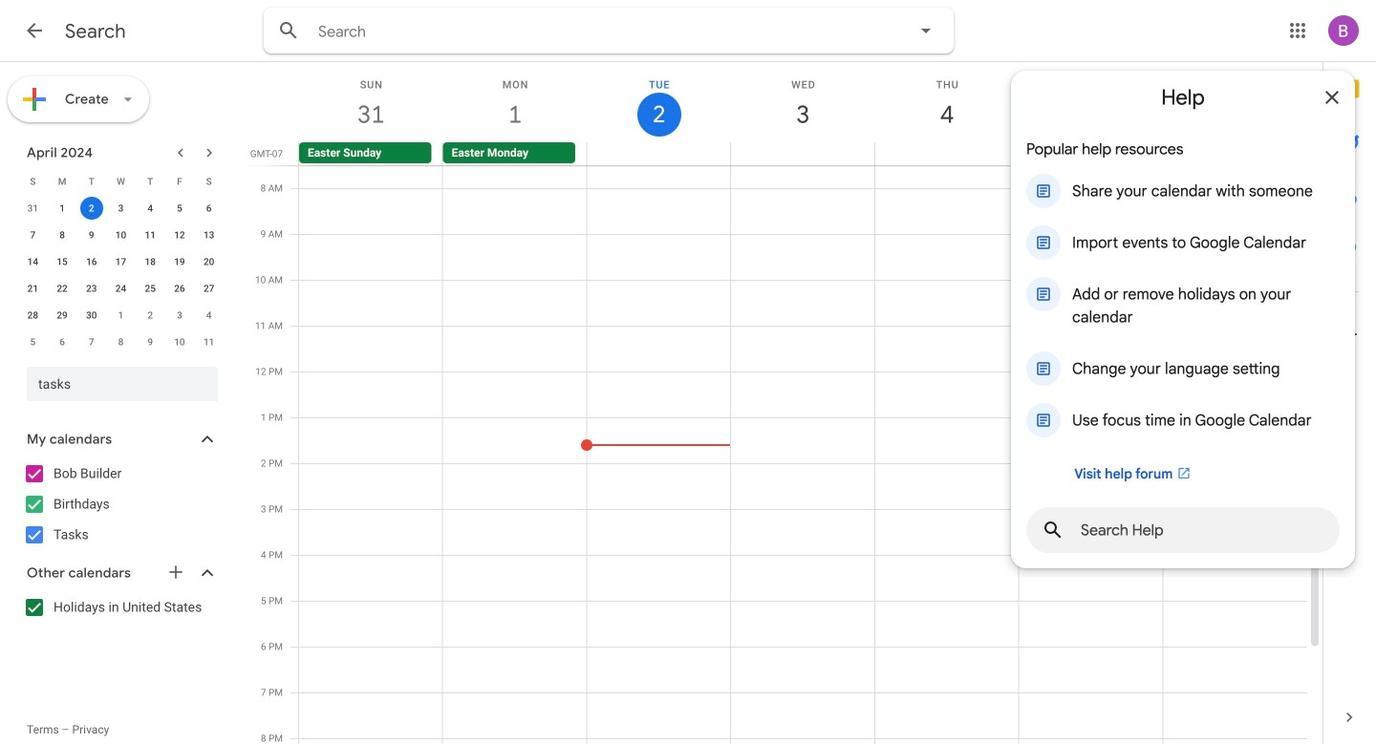 Task type: describe. For each thing, give the bounding box(es) containing it.
28 element
[[21, 304, 44, 327]]

19 element
[[168, 250, 191, 273]]

7 element
[[21, 224, 44, 247]]

Search for people text field
[[38, 367, 206, 401]]

25 element
[[139, 277, 162, 300]]

add other calendars image
[[166, 563, 185, 582]]

2, today element
[[80, 197, 103, 220]]

15 element
[[51, 250, 74, 273]]

search image
[[270, 11, 308, 50]]

17 element
[[109, 250, 132, 273]]

Search text field
[[318, 22, 861, 42]]

may 10 element
[[168, 331, 191, 354]]

cell inside april 2024 "grid"
[[77, 195, 106, 222]]

9 element
[[80, 224, 103, 247]]

may 3 element
[[168, 304, 191, 327]]

30 element
[[80, 304, 103, 327]]

april 2024 grid
[[18, 168, 224, 356]]

march 31 element
[[21, 197, 44, 220]]

may 1 element
[[109, 304, 132, 327]]

20 element
[[198, 250, 220, 273]]

5 element
[[168, 197, 191, 220]]

23 element
[[80, 277, 103, 300]]

13 element
[[198, 224, 220, 247]]

may 6 element
[[51, 331, 74, 354]]

1 element
[[51, 197, 74, 220]]



Task type: vqa. For each thing, say whether or not it's contained in the screenshot.
16 Element
yes



Task type: locate. For each thing, give the bounding box(es) containing it.
12 element
[[168, 224, 191, 247]]

22 element
[[51, 277, 74, 300]]

grid
[[245, 62, 1323, 745]]

16 element
[[80, 250, 103, 273]]

may 8 element
[[109, 331, 132, 354]]

may 7 element
[[80, 331, 103, 354]]

14 element
[[21, 250, 44, 273]]

cell
[[587, 142, 731, 165], [731, 142, 875, 165], [875, 142, 1019, 165], [1019, 142, 1163, 165], [1163, 142, 1307, 165], [77, 195, 106, 222]]

may 5 element
[[21, 331, 44, 354]]

None search field
[[264, 8, 954, 54], [0, 359, 237, 401], [264, 8, 954, 54]]

10 element
[[109, 224, 132, 247]]

may 11 element
[[198, 331, 220, 354]]

my calendars list
[[4, 459, 237, 551]]

6 element
[[198, 197, 220, 220]]

heading
[[65, 19, 126, 43]]

4 element
[[139, 197, 162, 220]]

29 element
[[51, 304, 74, 327]]

none search field search for people
[[0, 359, 237, 401]]

27 element
[[198, 277, 220, 300]]

21 element
[[21, 277, 44, 300]]

may 2 element
[[139, 304, 162, 327]]

11 element
[[139, 224, 162, 247]]

tab list
[[1324, 62, 1376, 691]]

18 element
[[139, 250, 162, 273]]

search options image
[[907, 11, 945, 50]]

26 element
[[168, 277, 191, 300]]

3 element
[[109, 197, 132, 220]]

8 element
[[51, 224, 74, 247]]

row
[[291, 142, 1323, 165], [18, 168, 224, 195], [18, 195, 224, 222], [18, 222, 224, 249], [18, 249, 224, 275], [18, 275, 224, 302], [18, 302, 224, 329], [18, 329, 224, 356]]

row group
[[18, 195, 224, 356]]

may 9 element
[[139, 331, 162, 354]]

may 4 element
[[198, 304, 220, 327]]

go back image
[[23, 19, 46, 42]]

24 element
[[109, 277, 132, 300]]



